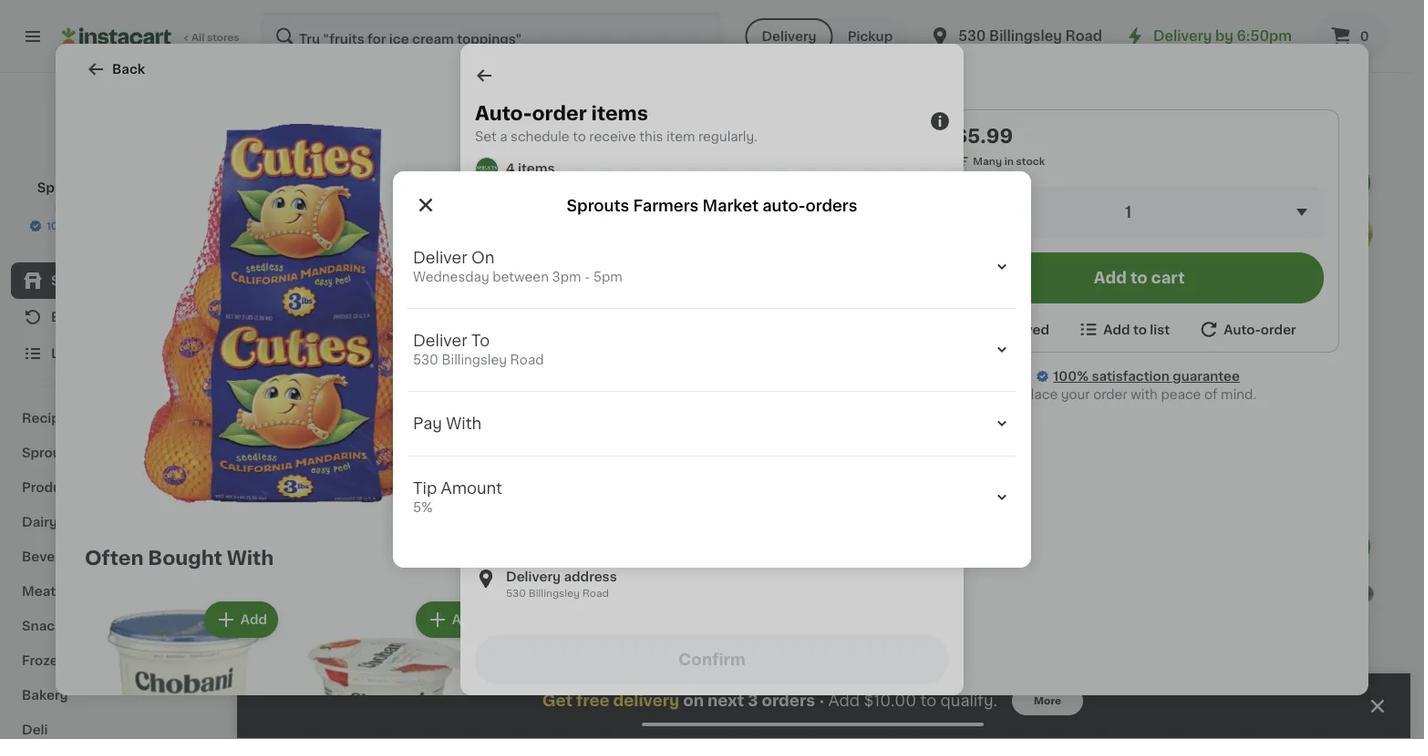 Task type: vqa. For each thing, say whether or not it's contained in the screenshot.
Driscoll's
no



Task type: locate. For each thing, give the bounding box(es) containing it.
530 inside delivery address 530 billingsley road
[[506, 589, 526, 599]]

1 vertical spatial fresh
[[274, 468, 330, 487]]

0 horizontal spatial 530
[[413, 354, 438, 367]]

1 vertical spatial road
[[510, 354, 544, 367]]

& for meat
[[59, 585, 69, 598]]

cucumber inside organic cucumber 1 ct
[[487, 704, 555, 716]]

$ left 32
[[277, 316, 284, 326]]

billingsley for deliver to
[[442, 354, 507, 367]]

1 horizontal spatial 50
[[776, 680, 790, 690]]

$3.50 original price: $3.99 element
[[751, 677, 896, 701]]

deliver down on
[[475, 270, 512, 280]]

product group
[[274, 160, 418, 405], [433, 160, 578, 405], [592, 160, 737, 409], [751, 160, 896, 391], [911, 160, 1055, 369], [1070, 160, 1215, 369], [1229, 160, 1374, 376], [274, 525, 418, 739], [911, 525, 1055, 739], [1229, 525, 1374, 739], [85, 598, 282, 739], [296, 598, 493, 739], [508, 598, 705, 739], [719, 598, 916, 739]]

satisfaction up place your order with peace of mind.
[[1092, 370, 1170, 383]]

$3.99
[[797, 685, 835, 698]]

$ left 75
[[1233, 316, 1240, 326]]

each (est.)
[[320, 313, 398, 328], [952, 678, 1031, 693]]

1 vertical spatial item carousel region
[[274, 460, 1374, 739]]

buy it again
[[51, 311, 128, 324]]

sprouts farmers market logo image
[[76, 95, 156, 175], [475, 157, 499, 181]]

sprouts for sprouts farmers market
[[37, 181, 89, 194]]

banana up $0.59
[[433, 339, 481, 352]]

(est.) up onion
[[992, 678, 1031, 693]]

$4.49
[[1116, 321, 1153, 333]]

more
[[1034, 696, 1062, 706]]

1 vertical spatial guarantee
[[1173, 370, 1240, 383]]

2 50 from the left
[[776, 680, 790, 690]]

0 horizontal spatial sprouts farmers market logo image
[[76, 95, 156, 175]]

530 inside deliver to 530 billingsley road
[[413, 354, 438, 367]]

about inside "banana $0.59 / lb about 0.43 lb each"
[[433, 371, 463, 381]]

market
[[149, 181, 195, 194], [702, 198, 759, 214], [614, 481, 672, 496]]

1 horizontal spatial satisfaction
[[1092, 370, 1170, 383]]

banana $0.59 / lb about 0.43 lb each
[[433, 339, 528, 381]]

delivery left "pickup"
[[762, 30, 817, 43]]

add button for organic celery
[[342, 531, 413, 563]]

$ inside $ 1 50
[[436, 680, 443, 690]]

road for deliver to
[[510, 354, 544, 367]]

add to list button
[[1077, 318, 1170, 341]]

$ 0 32
[[277, 315, 313, 334]]

1 horizontal spatial 100% satisfaction guarantee
[[1053, 370, 1240, 383]]

free
[[576, 693, 610, 709]]

delivery for delivery address 530 billingsley road
[[506, 571, 561, 584]]

0 horizontal spatial 50
[[453, 680, 467, 690]]

to down "03"
[[920, 693, 937, 709]]

1 horizontal spatial /
[[465, 357, 470, 367]]

items inside auto-order items set a schedule to receive this item regularly.
[[591, 103, 648, 123]]

0 vertical spatial each (est.)
[[320, 313, 398, 328]]

items right 4
[[518, 162, 555, 175]]

auto-order items set a schedule to receive this item regularly.
[[475, 103, 758, 143]]

item carousel region
[[274, 95, 1374, 445], [274, 460, 1374, 739]]

fresh
[[274, 103, 330, 123], [274, 468, 330, 487]]

0 horizontal spatial (est.)
[[360, 313, 398, 328]]

& down "beets"
[[787, 722, 797, 735]]

read
[[518, 207, 552, 220]]

road inside delivery address 530 billingsley road
[[582, 589, 609, 599]]

1 horizontal spatial 100%
[[1053, 370, 1089, 383]]

add
[[377, 176, 404, 189], [536, 176, 563, 189], [1014, 176, 1041, 189], [1174, 176, 1200, 189], [1333, 176, 1359, 189], [1094, 270, 1127, 286], [1104, 323, 1130, 336], [377, 541, 404, 553], [1014, 541, 1041, 553], [241, 614, 267, 626], [452, 614, 479, 626], [828, 693, 860, 709]]

place
[[1022, 388, 1058, 401]]

organic non-gmo for vegetables
[[275, 659, 377, 669]]

items
[[591, 103, 648, 123], [518, 162, 555, 175]]

cucumber
[[487, 704, 555, 716], [1229, 704, 1297, 716]]

$ for $ 0 99
[[596, 680, 602, 690]]

cucumber for 0
[[1229, 704, 1297, 716]]

auto-
[[762, 198, 806, 214], [676, 481, 720, 496]]

item carousel region containing fresh fruit
[[274, 95, 1374, 445]]

produce link
[[11, 470, 222, 505]]

1 organic cilantro
[[1070, 679, 1175, 716]]

sprouts for sprouts brands
[[22, 447, 74, 460]]

50 for 1
[[453, 680, 467, 690]]

organic right more
[[1070, 704, 1121, 716]]

0 horizontal spatial satisfaction
[[77, 221, 138, 231]]

add button for organic blueberries
[[980, 166, 1050, 199]]

1 horizontal spatial with
[[446, 416, 482, 432]]

sprouts farmers market logo image for 4
[[475, 157, 499, 181]]

road inside deliver to 530 billingsley road
[[510, 354, 544, 367]]

1 horizontal spatial items
[[591, 103, 648, 123]]

(est.) inside $0.32 each (estimated) element
[[360, 313, 398, 328]]

0 vertical spatial satisfaction
[[77, 221, 138, 231]]

0 vertical spatial guarantee
[[140, 221, 193, 231]]

0 vertical spatial market
[[149, 181, 195, 194]]

$ up free
[[596, 680, 602, 690]]

530
[[958, 30, 986, 43], [413, 354, 438, 367], [506, 589, 526, 599]]

2 horizontal spatial market
[[702, 198, 759, 214]]

1
[[443, 679, 452, 699], [1080, 679, 1089, 699], [921, 679, 929, 699], [433, 721, 437, 731], [592, 721, 596, 731]]

guarantee down prices
[[140, 221, 193, 231]]

0 horizontal spatial /
[[304, 357, 309, 367]]

main content containing fresh fruit
[[237, 73, 1411, 739]]

0 vertical spatial billingsley
[[989, 30, 1062, 43]]

cucumber for organic
[[487, 704, 555, 716]]

yellow onion $1.49 / lb
[[911, 704, 993, 731]]

$ 0 75
[[1233, 315, 1268, 334]]

& for snacks
[[73, 620, 83, 633]]

3 up love
[[762, 679, 774, 699]]

deli
[[22, 724, 48, 737]]

50 up organic cucumber 1 ct
[[453, 680, 467, 690]]

2 fresh from the top
[[274, 468, 330, 487]]

1 vertical spatial billingsley
[[442, 354, 507, 367]]

$ inside "$ 0 75"
[[1233, 316, 1240, 326]]

main content
[[237, 73, 1411, 739]]

add button for organic raspberries
[[1139, 166, 1209, 199]]

organic inside '1 organic cilantro'
[[1070, 704, 1121, 716]]

/ up 0.43
[[465, 357, 470, 367]]

sprouts inside dialog
[[567, 198, 629, 214]]

with
[[1131, 388, 1158, 401]]

0 horizontal spatial each (est.)
[[320, 313, 398, 328]]

billingsley inside deliver to 530 billingsley road
[[442, 354, 507, 367]]

deliver for on
[[413, 250, 467, 266]]

0 vertical spatial deliver
[[413, 250, 467, 266]]

many in stock down the 0 cucumber
[[1248, 725, 1319, 735]]

(est.) inside $1.03 each (estimated) 'element'
[[992, 678, 1031, 693]]

1 vertical spatial 530
[[413, 354, 438, 367]]

auto- down 0.43
[[475, 413, 520, 429]]

1 50 from the left
[[453, 680, 467, 690]]

1 horizontal spatial auto-
[[762, 198, 806, 214]]

delivery inside delivery address 530 billingsley road
[[506, 571, 561, 584]]

2 vertical spatial market
[[614, 481, 672, 496]]

fresh for fresh fruit
[[274, 103, 330, 123]]

auto- up a on the top left of page
[[475, 103, 532, 123]]

1 vertical spatial auto-
[[1224, 323, 1261, 336]]

each (est.) up qualify. at the right of page
[[952, 678, 1031, 693]]

farmers down total
[[543, 481, 611, 496]]

qualify.
[[941, 693, 998, 709]]

order inside button
[[1261, 323, 1296, 336]]

organic non-gmo
[[275, 295, 377, 305], [1072, 295, 1174, 305], [275, 659, 377, 669]]

2 vertical spatial billingsley
[[529, 589, 580, 599]]

(est.)
[[360, 313, 398, 328], [992, 678, 1031, 693]]

shop link
[[11, 263, 222, 299]]

1 vertical spatial auto-
[[676, 481, 720, 496]]

None search field
[[261, 11, 722, 62]]

& inside the dairy & eggs link
[[60, 516, 71, 529]]

0 horizontal spatial market
[[149, 181, 195, 194]]

non- up delivery
[[643, 659, 669, 669]]

view all (40+) button
[[1156, 95, 1272, 131]]

0 horizontal spatial with
[[227, 548, 274, 568]]

market inside dialog
[[702, 198, 759, 214]]

1 fresh from the top
[[274, 103, 330, 123]]

50 inside $ 3 50 $3.99 love beets white wine & balsami
[[776, 680, 790, 690]]

50 inside $ 1 50
[[453, 680, 467, 690]]

2 banana from the left
[[433, 339, 481, 352]]

each right 32
[[320, 313, 356, 328]]

market inside auto-order more items dialog
[[614, 481, 672, 496]]

each up qualify. at the right of page
[[952, 678, 988, 693]]

guarantee inside button
[[140, 221, 193, 231]]

add button for yellow onion
[[980, 531, 1050, 563]]

0 vertical spatial fresh
[[274, 103, 330, 123]]

auto- down the ingredients button
[[762, 198, 806, 214]]

auto- inside auto-order items set a schedule to receive this item regularly.
[[475, 103, 532, 123]]

sprouts farmers market logo image for sprouts
[[76, 95, 156, 175]]

with inside pay with dropdown button
[[446, 416, 482, 432]]

(40+)
[[1216, 107, 1252, 119]]

add button for organic banana
[[342, 166, 413, 199]]

farmers inside auto-order more items dialog
[[543, 481, 611, 496]]

auto- for total
[[475, 413, 520, 429]]

fresh left the vegetables
[[274, 468, 330, 487]]

1 vertical spatial farmers
[[633, 198, 699, 214]]

many
[[973, 156, 1002, 166], [292, 390, 321, 400], [451, 390, 480, 400], [1248, 725, 1276, 735]]

each (est.) inside $1.03 each (estimated) 'element'
[[952, 678, 1031, 693]]

many in stock down 0.41
[[292, 390, 364, 400]]

organic non-gmo up 32
[[275, 295, 377, 305]]

2 about from the left
[[433, 371, 463, 381]]

/
[[304, 357, 309, 367], [465, 357, 470, 367], [941, 721, 945, 731]]

2 item carousel region from the top
[[274, 460, 1374, 739]]

farmers right organic cilantro image
[[633, 198, 699, 214]]

eggs
[[74, 516, 107, 529]]

0 horizontal spatial non-gmo
[[643, 659, 696, 669]]

deliver every
[[475, 270, 543, 280]]

2 vertical spatial road
[[582, 589, 609, 599]]

order inside auto-order items set a schedule to receive this item regularly.
[[532, 103, 587, 123]]

0 vertical spatial 100%
[[47, 221, 74, 231]]

billingsley inside delivery address 530 billingsley road
[[529, 589, 580, 599]]

& left the eggs
[[60, 516, 71, 529]]

deliver inside deliver to 530 billingsley road
[[413, 333, 467, 349]]

many in stock down $5.99
[[973, 156, 1045, 166]]

50 up the get free delivery on next 3 orders • add $10.00 to qualify.
[[776, 680, 790, 690]]

next
[[708, 693, 744, 709]]

organic up 88 at the top of page
[[1072, 295, 1113, 305]]

0 vertical spatial items
[[591, 103, 648, 123]]

1 horizontal spatial farmers
[[543, 481, 611, 496]]

organic non-gmo for fruit
[[275, 295, 377, 305]]

3
[[518, 138, 526, 150], [1080, 315, 1093, 334], [762, 679, 774, 699], [748, 693, 758, 709]]

time
[[606, 625, 635, 638]]

0 horizontal spatial 100%
[[47, 221, 74, 231]]

delivery
[[1153, 30, 1212, 43], [762, 30, 817, 43], [506, 571, 561, 584], [506, 625, 561, 638]]

0 button
[[1314, 15, 1389, 58]]

$ inside $ 1 03
[[914, 680, 921, 690]]

with right pay at the left of the page
[[446, 416, 482, 432]]

mandarins inside ingredients ingredients: mandarins read more
[[597, 189, 664, 202]]

0 horizontal spatial cucumber
[[487, 704, 555, 716]]

sprouts
[[37, 181, 89, 194], [567, 198, 629, 214], [22, 447, 74, 460], [475, 481, 540, 496]]

1 horizontal spatial road
[[582, 589, 609, 599]]

sprouts farmers market logo image inside "sprouts farmers market" link
[[76, 95, 156, 175]]

/ inside yellow onion $1.49 / lb
[[941, 721, 945, 731]]

1 vertical spatial 100% satisfaction guarantee
[[1053, 370, 1240, 383]]

organic up $0.79 on the top left of page
[[274, 339, 325, 352]]

& inside the meat & seafood link
[[59, 585, 69, 598]]

$ up ct
[[436, 680, 443, 690]]

non-gmo up delivery
[[643, 659, 696, 669]]

1 vertical spatial each (est.)
[[952, 678, 1031, 693]]

everyday
[[54, 203, 103, 213]]

satisfaction down everyday store prices
[[77, 221, 138, 231]]

raspberries
[[1124, 339, 1201, 352]]

1 vertical spatial items
[[518, 162, 555, 175]]

3 inside treatment tracker modal dialog
[[748, 693, 758, 709]]

1 non-gmo from the left
[[753, 659, 806, 669]]

1 horizontal spatial 530
[[506, 589, 526, 599]]

0 vertical spatial road
[[1065, 30, 1102, 43]]

& for dairy
[[60, 516, 71, 529]]

2 horizontal spatial billingsley
[[989, 30, 1062, 43]]

add button for banana
[[502, 166, 572, 199]]

1 item carousel region from the top
[[274, 95, 1374, 445]]

deliver up wednesday in the left of the page
[[413, 250, 467, 266]]

each (est.) for 1
[[952, 678, 1031, 693]]

gmo up $0.32 each (estimated) element on the top left of the page
[[350, 295, 377, 305]]

1 vertical spatial deliver
[[475, 270, 512, 280]]

onion
[[955, 704, 993, 716]]

0 horizontal spatial banana
[[328, 339, 376, 352]]

delivery for delivery by 6:50pm
[[1153, 30, 1212, 43]]

1 horizontal spatial each (est.)
[[952, 678, 1031, 693]]

0.41
[[307, 371, 327, 381]]

sprouts farmers market logo image inside auto-order more items dialog
[[475, 157, 499, 181]]

each right 0.43
[[503, 371, 528, 381]]

organic green onions 1 bunch
[[592, 704, 735, 731]]

1 vertical spatial mandarins
[[597, 189, 664, 202]]

$0.79
[[274, 357, 302, 367]]

0 vertical spatial item carousel region
[[274, 95, 1374, 445]]

$1.03 each (estimated) element
[[911, 677, 1055, 701]]

1 horizontal spatial banana
[[433, 339, 481, 352]]

75
[[1255, 316, 1268, 326]]

$5.99
[[955, 126, 1013, 145]]

$3.88 original price: $4.49 element
[[1070, 312, 1215, 336]]

$ left 88 at the top of page
[[1074, 316, 1080, 326]]

$ inside $ 0 32
[[277, 316, 284, 326]]

delivery inside button
[[762, 30, 817, 43]]

1 horizontal spatial sprouts farmers market logo image
[[475, 157, 499, 181]]

0 inside button
[[1360, 30, 1369, 43]]

market for sprouts farmers market auto-order details
[[614, 481, 672, 496]]

1 right more
[[1080, 679, 1089, 699]]

100% satisfaction guarantee inside button
[[47, 221, 193, 231]]

0 vertical spatial auto-
[[762, 198, 806, 214]]

0 horizontal spatial items
[[518, 162, 555, 175]]

add inside treatment tracker modal dialog
[[828, 693, 860, 709]]

/ up 0.41
[[304, 357, 309, 367]]

2 horizontal spatial 530
[[958, 30, 986, 43]]

1 inside 'element'
[[921, 679, 929, 699]]

1 vertical spatial (est.)
[[992, 678, 1031, 693]]

(est.) for 1
[[992, 678, 1031, 693]]

1 vertical spatial market
[[702, 198, 759, 214]]

fresh left fruit
[[274, 103, 330, 123]]

$ inside $ 3 88
[[1074, 316, 1080, 326]]

deliver inside deliver on wednesday between 3pm - 5pm
[[413, 250, 467, 266]]

/ for organic
[[304, 357, 309, 367]]

/ right $1.49
[[941, 721, 945, 731]]

3 inside mandarins bag 3 lb bag
[[518, 138, 526, 150]]

list
[[1150, 323, 1170, 336]]

0.43
[[466, 371, 489, 381]]

tip amount 5%
[[413, 481, 502, 514]]

0 horizontal spatial 100% satisfaction guarantee
[[47, 221, 193, 231]]

& inside "snacks & candy" link
[[73, 620, 83, 633]]

organic inside organic green onions 1 bunch
[[592, 704, 643, 716]]

0 horizontal spatial road
[[510, 354, 544, 367]]

0 vertical spatial orders
[[806, 198, 858, 214]]

1 vertical spatial with
[[227, 548, 274, 568]]

order for auto-order total
[[520, 413, 563, 429]]

sprouts inside auto-order more items dialog
[[475, 481, 540, 496]]

0 horizontal spatial farmers
[[92, 181, 146, 194]]

billingsley
[[989, 30, 1062, 43], [442, 354, 507, 367], [529, 589, 580, 599]]

2 vertical spatial deliver
[[413, 333, 467, 349]]

mind.
[[1221, 388, 1256, 401]]

farmers inside dialog
[[633, 198, 699, 214]]

to inside treatment tracker modal dialog
[[920, 693, 937, 709]]

sprouts farmers market logo image up the sprouts farmers market
[[76, 95, 156, 175]]

auto- for order
[[676, 481, 720, 496]]

frozen link
[[11, 644, 222, 678]]

0
[[1360, 30, 1369, 43], [284, 315, 298, 334], [443, 315, 457, 334], [1240, 315, 1253, 334], [602, 679, 616, 699], [1240, 679, 1253, 699]]

deliver for every
[[475, 270, 512, 280]]

100% inside button
[[47, 221, 74, 231]]

1 about from the left
[[274, 371, 304, 381]]

deliver up $0.59
[[413, 333, 467, 349]]

99
[[618, 680, 632, 690]]

2 cucumber from the left
[[1229, 704, 1297, 716]]

1 horizontal spatial cucumber
[[1229, 704, 1297, 716]]

2 vertical spatial 530
[[506, 589, 526, 599]]

$ inside $ 3 50 $3.99 love beets white wine & balsami
[[755, 680, 762, 690]]

each right 0.41
[[341, 371, 366, 381]]

1 left bunch
[[592, 721, 596, 731]]

0 vertical spatial 530
[[958, 30, 986, 43]]

2 horizontal spatial /
[[941, 721, 945, 731]]

100% down everyday
[[47, 221, 74, 231]]

market for sprouts farmers market
[[149, 181, 195, 194]]

1 horizontal spatial market
[[614, 481, 672, 496]]

& right meat
[[59, 585, 69, 598]]

lists link
[[11, 336, 222, 372]]

beverages
[[22, 551, 92, 563]]

0 vertical spatial auto-
[[475, 103, 532, 123]]

farmers up store
[[92, 181, 146, 194]]

/ for yellow
[[941, 721, 945, 731]]

fresh vegetables
[[274, 468, 449, 487]]

non-gmo
[[753, 659, 806, 669], [643, 659, 696, 669]]

about down $0.79 on the top left of page
[[274, 371, 304, 381]]

$ inside $ 0 99
[[596, 680, 602, 690]]

0 vertical spatial 100% satisfaction guarantee
[[47, 221, 193, 231]]

organic up bunch
[[592, 704, 643, 716]]

0 inside the 0 cucumber
[[1240, 679, 1253, 699]]

billingsley for delivery address
[[529, 589, 580, 599]]

order left details at the right bottom
[[720, 481, 765, 496]]

mandarins up organic cilantro image
[[597, 189, 664, 202]]

organic down 2 49 on the bottom left
[[274, 704, 325, 716]]

1 horizontal spatial non-gmo
[[753, 659, 806, 669]]

guarantee up of
[[1173, 370, 1240, 383]]

0 horizontal spatial about
[[274, 371, 304, 381]]

organic banana $0.79 / lb about 0.41 lb each
[[274, 339, 376, 381]]

non- up the get free delivery on next 3 orders • add $10.00 to qualify.
[[753, 659, 779, 669]]

0 vertical spatial (est.)
[[360, 313, 398, 328]]

meat & seafood link
[[11, 574, 222, 609]]

each inside $1.03 each (estimated) 'element'
[[952, 678, 988, 693]]

3 inside $ 3 50 $3.99 love beets white wine & balsami
[[762, 679, 774, 699]]

all stores link
[[62, 11, 241, 62]]

delivery by 6:50pm link
[[1124, 26, 1292, 47]]

mandarins up the bag
[[518, 111, 625, 130]]

to right the bag
[[573, 130, 586, 143]]

530 billingsley road
[[958, 30, 1102, 43]]

1 horizontal spatial billingsley
[[529, 589, 580, 599]]

0 vertical spatial mandarins
[[518, 111, 625, 130]]

sprouts farmers market logo image left 4
[[475, 157, 499, 181]]

/ inside organic banana $0.79 / lb about 0.41 lb each
[[304, 357, 309, 367]]

many down 0.41
[[292, 390, 321, 400]]

delivery left by in the right of the page
[[1153, 30, 1212, 43]]

delivery left the day
[[506, 625, 561, 638]]

delivery left address
[[506, 571, 561, 584]]

0 horizontal spatial billingsley
[[442, 354, 507, 367]]

each inside organic banana $0.79 / lb about 0.41 lb each
[[341, 371, 366, 381]]

organic up 49
[[275, 659, 317, 669]]

1 banana from the left
[[328, 339, 376, 352]]

organic inside organic banana $0.79 / lb about 0.41 lb each
[[274, 339, 325, 352]]

each (est.) inside $0.32 each (estimated) element
[[320, 313, 398, 328]]

order up schedule
[[532, 103, 587, 123]]

many in stock
[[973, 156, 1045, 166], [292, 390, 364, 400], [451, 390, 523, 400], [1248, 725, 1319, 735]]

organic up ct
[[433, 704, 484, 716]]

organic inside button
[[911, 339, 962, 352]]

with right bought
[[227, 548, 274, 568]]

order up "lemon"
[[1261, 323, 1296, 336]]

non-gmo up the get free delivery on next 3 orders • add $10.00 to qualify.
[[753, 659, 806, 669]]

beets
[[785, 704, 823, 716]]

2 horizontal spatial road
[[1065, 30, 1102, 43]]

0 horizontal spatial guarantee
[[140, 221, 193, 231]]

1 left ct
[[433, 721, 437, 731]]

read more button
[[518, 204, 589, 222]]

1 horizontal spatial about
[[433, 371, 463, 381]]

$ up the get free delivery on next 3 orders • add $10.00 to qualify.
[[755, 680, 762, 690]]

each (est.) for 0
[[320, 313, 398, 328]]

1 vertical spatial orders
[[762, 693, 815, 709]]

banana
[[328, 339, 376, 352], [433, 339, 481, 352]]

many down 0.43
[[451, 390, 480, 400]]

add button
[[342, 166, 413, 199], [502, 166, 572, 199], [980, 166, 1050, 199], [1139, 166, 1209, 199], [1298, 166, 1369, 199], [342, 531, 413, 563], [980, 531, 1050, 563], [206, 604, 276, 636], [417, 604, 488, 636]]

items up receive
[[591, 103, 648, 123]]

100% up 'your'
[[1053, 370, 1089, 383]]

schedule
[[511, 130, 570, 143]]

deliver inside auto-order more items dialog
[[475, 270, 512, 280]]

0 horizontal spatial auto-
[[676, 481, 720, 496]]

order left total
[[520, 413, 563, 429]]

0 vertical spatial farmers
[[92, 181, 146, 194]]

1 horizontal spatial (est.)
[[992, 678, 1031, 693]]

0 vertical spatial with
[[446, 416, 482, 432]]

1 vertical spatial satisfaction
[[1092, 370, 1170, 383]]

sprouts farmers market auto-orders dialog
[[393, 171, 1031, 568]]

$ left "03"
[[914, 680, 921, 690]]

with
[[446, 416, 482, 432], [227, 548, 274, 568]]

organic down $ 3 88
[[1070, 339, 1121, 352]]

lb
[[529, 138, 541, 150], [311, 357, 321, 367], [472, 357, 482, 367], [329, 371, 339, 381], [491, 371, 500, 381], [947, 721, 957, 731]]

amount
[[441, 481, 502, 496]]

2 vertical spatial auto-
[[475, 413, 520, 429]]

1 cucumber from the left
[[487, 704, 555, 716]]

$6.99 element
[[911, 312, 1055, 336]]

delivery for delivery
[[762, 30, 817, 43]]

2 horizontal spatial farmers
[[633, 198, 699, 214]]

2 vertical spatial farmers
[[543, 481, 611, 496]]



Task type: describe. For each thing, give the bounding box(es) containing it.
•
[[819, 694, 825, 708]]

road for delivery address
[[582, 589, 609, 599]]

recipes
[[22, 412, 75, 425]]

many in stock down 0.43
[[451, 390, 523, 400]]

treatment tracker modal dialog
[[237, 674, 1411, 739]]

fresh for fresh vegetables
[[274, 468, 330, 487]]

lemon
[[1229, 339, 1273, 352]]

it
[[80, 311, 89, 324]]

sprouts for sprouts farmers market auto-order details
[[475, 481, 540, 496]]

cart
[[1151, 270, 1185, 286]]

pay
[[413, 416, 442, 432]]

lb inside mandarins bag 3 lb bag
[[529, 138, 541, 150]]

1 inside organic cucumber 1 ct
[[433, 721, 437, 731]]

recipes link
[[11, 401, 222, 436]]

delivery by 6:50pm
[[1153, 30, 1292, 43]]

1 vertical spatial 100%
[[1053, 370, 1089, 383]]

satisfaction inside button
[[77, 221, 138, 231]]

$1.49
[[911, 721, 938, 731]]

$ for $ 0 32
[[277, 316, 284, 326]]

your
[[1061, 388, 1090, 401]]

deliver for to
[[413, 333, 467, 349]]

delivery for delivery day & time
[[506, 625, 561, 638]]

road inside 530 billingsley road popup button
[[1065, 30, 1102, 43]]

between
[[493, 271, 549, 284]]

sprouts farmers market auto-order details
[[475, 481, 824, 496]]

order for auto-order
[[1261, 323, 1296, 336]]

organic cilantro image
[[588, 202, 632, 246]]

2 49
[[284, 679, 312, 699]]

gmo up celery
[[350, 659, 377, 669]]

1 up ct
[[443, 679, 452, 699]]

& inside auto-order more items dialog
[[592, 625, 602, 638]]

auto-order total
[[475, 413, 604, 429]]

item carousel region containing fresh vegetables
[[274, 460, 1374, 739]]

each inside $0.32 each (estimated) element
[[320, 313, 356, 328]]

farmers for sprouts farmers market auto-order details
[[543, 481, 611, 496]]

banana inside "banana $0.59 / lb about 0.43 lb each"
[[433, 339, 481, 352]]

fruit
[[334, 103, 382, 123]]

1 inside '1 organic cilantro'
[[1080, 679, 1089, 699]]

organic banana image
[[537, 202, 581, 246]]

$ for $ 3 88
[[1074, 316, 1080, 326]]

onions
[[689, 704, 735, 716]]

$ for $ 3 50 $3.99 love beets white wine & balsami
[[755, 680, 762, 690]]

meat
[[22, 585, 56, 598]]

orders inside treatment tracker modal dialog
[[762, 693, 815, 709]]

market for sprouts farmers market auto-orders
[[702, 198, 759, 214]]

mandarins bag 3 lb bag
[[518, 111, 669, 150]]

green
[[646, 704, 686, 716]]

delivery address 530 billingsley road
[[506, 571, 617, 599]]

ct
[[440, 721, 450, 731]]

(est.) for 0
[[360, 313, 398, 328]]

2
[[284, 679, 296, 699]]

instacart logo image
[[62, 26, 171, 47]]

billingsley inside popup button
[[989, 30, 1062, 43]]

$ 1 50
[[436, 679, 467, 699]]

to inside auto-order items set a schedule to receive this item regularly.
[[573, 130, 586, 143]]

bag
[[629, 111, 669, 130]]

of
[[1204, 388, 1218, 401]]

$ for $ 0 75
[[1233, 316, 1240, 326]]

fresh fruit
[[274, 103, 382, 123]]

many down $5.99
[[973, 156, 1002, 166]]

delivery
[[613, 693, 680, 709]]

$10.00
[[864, 693, 916, 709]]

$0.25 each (estimated) element
[[433, 312, 578, 336]]

many down the 0 cucumber
[[1248, 725, 1276, 735]]

stores
[[207, 32, 239, 42]]

530 inside popup button
[[958, 30, 986, 43]]

item
[[667, 130, 695, 143]]

lb up 0.41
[[311, 357, 321, 367]]

everyday store prices
[[54, 203, 167, 213]]

mandarins inside mandarins bag 3 lb bag
[[518, 111, 625, 130]]

dairy & eggs link
[[11, 505, 222, 540]]

on
[[683, 693, 704, 709]]

organic raspberries
[[1070, 339, 1201, 352]]

on
[[471, 250, 495, 266]]

3pm
[[552, 271, 581, 284]]

$ 3 88
[[1074, 315, 1109, 334]]

cilantro
[[1124, 704, 1175, 716]]

auto-order more items dialog
[[460, 44, 964, 739]]

in down 0.43
[[482, 390, 492, 400]]

back
[[112, 63, 145, 76]]

gmo up $3.99
[[779, 659, 806, 669]]

vegetables
[[334, 468, 449, 487]]

snacks
[[22, 620, 70, 633]]

blueberries
[[965, 339, 1038, 352]]

gmo down cart
[[1147, 295, 1174, 305]]

pickup
[[848, 30, 893, 43]]

snacks & candy
[[22, 620, 130, 633]]

buy it again link
[[11, 299, 222, 336]]

$0.59
[[433, 357, 463, 367]]

banana inside organic banana $0.79 / lb about 0.41 lb each
[[328, 339, 376, 352]]

-
[[584, 271, 590, 284]]

organic cucumber 1 ct
[[433, 704, 555, 731]]

gmo up on
[[669, 659, 696, 669]]

deliver on wednesday between 3pm - 5pm
[[413, 250, 623, 284]]

pickup button
[[833, 18, 907, 55]]

organic up $ 1 50
[[435, 659, 476, 669]]

back button
[[85, 58, 145, 80]]

love
[[751, 704, 782, 716]]

add button for lemon
[[1298, 166, 1369, 199]]

order left with
[[1093, 388, 1128, 401]]

product group containing 2
[[274, 525, 418, 739]]

sprouts for sprouts farmers market auto-orders
[[567, 198, 629, 214]]

tip
[[413, 481, 437, 496]]

530 for delivery address
[[506, 589, 526, 599]]

buy
[[51, 311, 77, 324]]

organic up 32
[[275, 295, 317, 305]]

produce
[[22, 481, 77, 494]]

total
[[567, 413, 604, 429]]

4
[[506, 162, 515, 175]]

lb up 0.43
[[472, 357, 482, 367]]

in down $5.99
[[1005, 156, 1014, 166]]

/ inside "banana $0.59 / lb about 0.43 lb each"
[[465, 357, 470, 367]]

2 non-gmo from the left
[[643, 659, 696, 669]]

$ for $ 1 50
[[436, 680, 443, 690]]

to left cart
[[1131, 270, 1148, 286]]

beverages link
[[11, 540, 222, 574]]

orders inside dialog
[[806, 198, 858, 214]]

lb inside yellow onion $1.49 / lb
[[947, 721, 957, 731]]

in down 0.41
[[323, 390, 332, 400]]

pay with
[[413, 416, 482, 432]]

auto- for items
[[475, 103, 532, 123]]

$ 1 03
[[914, 679, 945, 699]]

sprouts cage free large brown grade a eggs image
[[639, 202, 683, 246]]

530 for deliver to
[[413, 354, 438, 367]]

service type group
[[745, 18, 907, 55]]

product group containing 1
[[911, 525, 1055, 739]]

100% satisfaction guarantee button
[[28, 215, 204, 233]]

to up 'organic raspberries'
[[1133, 323, 1147, 336]]

non- up $0.32 each (estimated) element on the top left of the page
[[324, 295, 350, 305]]

sprouts farmers market
[[37, 181, 195, 194]]

50 for 3
[[776, 680, 790, 690]]

1 horizontal spatial guarantee
[[1173, 370, 1240, 383]]

4 items
[[506, 162, 555, 175]]

3 left 88 at the top of page
[[1080, 315, 1093, 334]]

organic inside organic cucumber 1 ct
[[433, 704, 484, 716]]

03
[[931, 680, 945, 690]]

more button
[[1012, 687, 1083, 716]]

organic non-gmo down add to cart in the top of the page
[[1072, 295, 1174, 305]]

regularly.
[[698, 130, 758, 143]]

& inside $ 3 50 $3.99 love beets white wine & balsami
[[787, 722, 797, 735]]

$ for $ 1 03
[[914, 680, 921, 690]]

set
[[475, 130, 497, 143]]

$ 3 50 $3.99 love beets white wine & balsami
[[751, 679, 863, 739]]

in down the 0 cucumber
[[1279, 725, 1288, 735]]

farmers for sprouts farmers market auto-orders
[[633, 198, 699, 214]]

farmers for sprouts farmers market
[[92, 181, 146, 194]]

non- up celery
[[324, 659, 350, 669]]

$0.32 each (estimated) element
[[274, 312, 418, 336]]

auto- for orders
[[762, 198, 806, 214]]

auto-order
[[1224, 323, 1296, 336]]

shop
[[51, 274, 85, 287]]

again
[[92, 311, 128, 324]]

ingredients button
[[518, 168, 918, 186]]

yellow
[[911, 704, 951, 716]]

lb right 0.43
[[491, 371, 500, 381]]

lb right 0.41
[[329, 371, 339, 381]]

organic blueberries button
[[911, 160, 1055, 369]]

5pm
[[593, 271, 623, 284]]

product group containing 3
[[1070, 160, 1215, 369]]

non- down add to cart in the top of the page
[[1121, 295, 1147, 305]]

wine
[[751, 722, 784, 735]]

sprouts brands link
[[11, 436, 222, 470]]

1 inside organic green onions 1 bunch
[[592, 721, 596, 731]]

auto- inside auto-order button
[[1224, 323, 1261, 336]]

about inside organic banana $0.79 / lb about 0.41 lb each
[[274, 371, 304, 381]]

bunch
[[599, 721, 632, 731]]

by
[[1215, 30, 1234, 43]]

each inside "banana $0.59 / lb about 0.43 lb each"
[[503, 371, 528, 381]]

order for auto-order items set a schedule to receive this item regularly.
[[532, 103, 587, 123]]

auto-order button
[[1197, 318, 1296, 341]]



